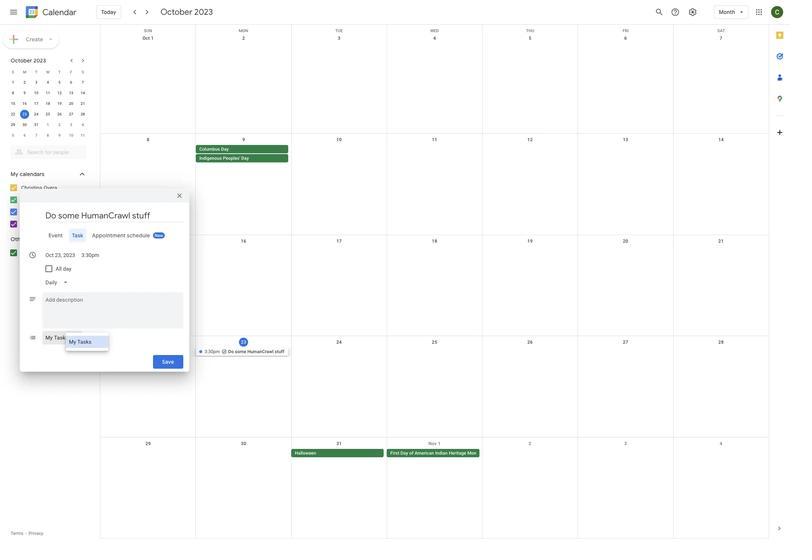 Task type: locate. For each thing, give the bounding box(es) containing it.
tab list
[[770, 25, 790, 518], [26, 229, 183, 242]]

1 horizontal spatial 2023
[[194, 7, 213, 17]]

1 vertical spatial day
[[241, 156, 249, 161]]

7 inside grid
[[720, 36, 723, 41]]

6 for oct 1
[[624, 36, 627, 41]]

13
[[69, 91, 73, 95], [623, 137, 629, 142]]

0 vertical spatial 19
[[57, 102, 62, 106]]

0 vertical spatial 12
[[57, 91, 62, 95]]

16
[[22, 102, 27, 106], [241, 239, 246, 244]]

8
[[12, 91, 14, 95], [47, 133, 49, 138], [147, 137, 150, 142]]

9 for october 2023
[[24, 91, 26, 95]]

12 inside grid
[[528, 137, 533, 142]]

my calendars
[[11, 171, 44, 178]]

0 horizontal spatial 29
[[11, 123, 15, 127]]

7 down sat
[[720, 36, 723, 41]]

2 horizontal spatial 7
[[720, 36, 723, 41]]

0 vertical spatial 25
[[46, 112, 50, 116]]

23 down 16 element
[[22, 112, 27, 116]]

2 t from the left
[[58, 70, 61, 74]]

event button
[[45, 229, 66, 242]]

cell
[[100, 145, 196, 163], [196, 145, 292, 163], [291, 145, 387, 163], [387, 145, 483, 163], [483, 145, 578, 163], [578, 145, 674, 163], [100, 348, 196, 357], [291, 348, 387, 357], [387, 348, 483, 357], [483, 348, 578, 357], [578, 348, 674, 357], [100, 449, 196, 459], [196, 449, 291, 459], [483, 449, 578, 459], [578, 449, 674, 459]]

s
[[12, 70, 14, 74], [82, 70, 84, 74]]

0 horizontal spatial 24
[[34, 112, 38, 116]]

0 vertical spatial 14
[[81, 91, 85, 95]]

thu
[[526, 28, 534, 33]]

29 inside the october 2023 grid
[[11, 123, 15, 127]]

18 element
[[43, 99, 52, 108]]

10 element
[[32, 89, 41, 98]]

0 vertical spatial 23
[[22, 112, 27, 116]]

13 for october 2023
[[69, 91, 73, 95]]

0 vertical spatial october
[[161, 7, 192, 17]]

0 vertical spatial 28
[[81, 112, 85, 116]]

1 right nov
[[438, 441, 441, 447]]

1 horizontal spatial 20
[[623, 239, 629, 244]]

2 horizontal spatial 10
[[337, 137, 342, 142]]

23, today element
[[20, 110, 29, 119]]

1 horizontal spatial 30
[[241, 441, 246, 447]]

11 inside 'element'
[[81, 133, 85, 138]]

1 horizontal spatial 12
[[528, 137, 533, 142]]

0 horizontal spatial 2023
[[34, 57, 46, 64]]

0 vertical spatial 2023
[[194, 7, 213, 17]]

0 horizontal spatial 20
[[69, 102, 73, 106]]

columbus day indigenous peoples' day
[[199, 147, 249, 161]]

23 up some on the left bottom
[[241, 340, 246, 345]]

my calendars button
[[2, 168, 94, 180]]

19
[[57, 102, 62, 106], [528, 239, 533, 244]]

10 inside grid
[[337, 137, 342, 142]]

19 element
[[55, 99, 64, 108]]

new
[[155, 233, 163, 238]]

m
[[23, 70, 26, 74]]

14 for sun
[[719, 137, 724, 142]]

1 horizontal spatial 10
[[69, 133, 73, 138]]

27 inside the october 2023 grid
[[69, 112, 73, 116]]

6 down fri
[[624, 36, 627, 41]]

0 vertical spatial calendars
[[20, 171, 44, 178]]

1 vertical spatial october
[[11, 57, 32, 64]]

1 horizontal spatial 6
[[70, 80, 72, 84]]

grid containing oct 1
[[100, 25, 769, 540]]

22 element
[[8, 110, 18, 119]]

nov
[[429, 441, 437, 447]]

2 horizontal spatial 6
[[624, 36, 627, 41]]

14 element
[[78, 89, 87, 98]]

31 down 24 element
[[34, 123, 38, 127]]

other calendars button
[[2, 233, 94, 246]]

0 horizontal spatial 7
[[35, 133, 37, 138]]

0 vertical spatial 30
[[22, 123, 27, 127]]

29
[[11, 123, 15, 127], [145, 441, 151, 447]]

7 inside 'element'
[[35, 133, 37, 138]]

31 for 1
[[34, 123, 38, 127]]

indian
[[435, 451, 448, 456]]

1 vertical spatial 23
[[241, 340, 246, 345]]

1 t from the left
[[35, 70, 37, 74]]

1 horizontal spatial october 2023
[[161, 7, 213, 17]]

1 vertical spatial 28
[[719, 340, 724, 345]]

christina
[[21, 185, 42, 191]]

day
[[63, 266, 71, 272]]

29 element
[[8, 120, 18, 130]]

30 element
[[20, 120, 29, 130]]

row group containing 1
[[7, 77, 89, 141]]

2 horizontal spatial 9
[[242, 137, 245, 142]]

1 vertical spatial 16
[[241, 239, 246, 244]]

grid
[[100, 25, 769, 540]]

0 vertical spatial 21
[[81, 102, 85, 106]]

task list list box
[[66, 333, 108, 351]]

create button
[[3, 30, 59, 48]]

american
[[415, 451, 434, 456]]

Start date text field
[[45, 251, 75, 260]]

row containing s
[[7, 67, 89, 77]]

10 for october 2023
[[34, 91, 38, 95]]

9 inside grid
[[242, 137, 245, 142]]

1 horizontal spatial 26
[[528, 340, 533, 345]]

wed
[[430, 28, 439, 33]]

25
[[46, 112, 50, 116], [432, 340, 437, 345]]

0 horizontal spatial 11
[[46, 91, 50, 95]]

november 11 element
[[78, 131, 87, 140]]

november 3 element
[[67, 120, 76, 130]]

14
[[81, 91, 85, 95], [719, 137, 724, 142]]

1 vertical spatial 25
[[432, 340, 437, 345]]

1 horizontal spatial 11
[[81, 133, 85, 138]]

0 vertical spatial month
[[719, 9, 735, 16]]

30
[[22, 123, 27, 127], [241, 441, 246, 447]]

0 horizontal spatial s
[[12, 70, 14, 74]]

5 down thu
[[529, 36, 532, 41]]

tue
[[335, 28, 343, 33]]

task button
[[69, 229, 86, 242]]

day inside first day of american indian heritage month button
[[401, 451, 408, 456]]

0 vertical spatial 24
[[34, 112, 38, 116]]

6 down f
[[70, 80, 72, 84]]

14 inside the october 2023 grid
[[81, 91, 85, 95]]

1 vertical spatial 26
[[528, 340, 533, 345]]

october
[[161, 7, 192, 17], [11, 57, 32, 64]]

7
[[720, 36, 723, 41], [82, 80, 84, 84], [35, 133, 37, 138]]

row containing oct 1
[[100, 32, 769, 134]]

new element
[[153, 232, 165, 239]]

event
[[48, 232, 63, 239]]

create
[[26, 36, 43, 43]]

5 down 29 element
[[12, 133, 14, 138]]

november 1 element
[[43, 120, 52, 130]]

s left m
[[12, 70, 14, 74]]

birthdays
[[21, 197, 43, 203]]

4
[[433, 36, 436, 41], [47, 80, 49, 84], [82, 123, 84, 127], [720, 441, 723, 447]]

2 horizontal spatial 11
[[432, 137, 437, 142]]

19 inside 19 element
[[57, 102, 62, 106]]

31 inside the october 2023 grid
[[34, 123, 38, 127]]

1 down 25 element
[[47, 123, 49, 127]]

7 up 14 element
[[82, 80, 84, 84]]

1 horizontal spatial 18
[[432, 239, 437, 244]]

12 for sun
[[528, 137, 533, 142]]

first day of american indian heritage month
[[390, 451, 481, 456]]

1 up "15"
[[12, 80, 14, 84]]

10 for sun
[[337, 137, 342, 142]]

0 vertical spatial 13
[[69, 91, 73, 95]]

1 horizontal spatial 16
[[241, 239, 246, 244]]

day
[[221, 147, 229, 152], [241, 156, 249, 161], [401, 451, 408, 456]]

21
[[81, 102, 85, 106], [719, 239, 724, 244]]

calendars inside dropdown button
[[20, 171, 44, 178]]

31 inside grid
[[337, 441, 342, 447]]

october 2023 grid
[[7, 67, 89, 141]]

first day of american indian heritage month button
[[387, 449, 481, 458]]

12
[[57, 91, 62, 95], [528, 137, 533, 142]]

oct
[[143, 36, 150, 41]]

31
[[34, 123, 38, 127], [337, 441, 342, 447]]

7 for 1
[[82, 80, 84, 84]]

1 horizontal spatial 13
[[623, 137, 629, 142]]

1 horizontal spatial october
[[161, 7, 192, 17]]

november 8 element
[[43, 131, 52, 140]]

calendars up christina
[[20, 171, 44, 178]]

month up sat
[[719, 9, 735, 16]]

11 for october 2023
[[46, 91, 50, 95]]

15 element
[[8, 99, 18, 108]]

6
[[624, 36, 627, 41], [70, 80, 72, 84], [24, 133, 26, 138]]

27 element
[[67, 110, 76, 119]]

20
[[69, 102, 73, 106], [623, 239, 629, 244]]

calendars up in
[[27, 236, 52, 243]]

calendars inside "dropdown button"
[[27, 236, 52, 243]]

10 inside november 10 'element'
[[69, 133, 73, 138]]

31 up halloween button
[[337, 441, 342, 447]]

1 horizontal spatial 14
[[719, 137, 724, 142]]

6 inside grid
[[624, 36, 627, 41]]

13 inside the october 2023 grid
[[69, 91, 73, 95]]

0 horizontal spatial 30
[[22, 123, 27, 127]]

5 inside grid
[[529, 36, 532, 41]]

day up the peoples'
[[221, 147, 229, 152]]

stuff
[[275, 349, 284, 355]]

t
[[35, 70, 37, 74], [58, 70, 61, 74]]

1 vertical spatial 14
[[719, 137, 724, 142]]

1 horizontal spatial 31
[[337, 441, 342, 447]]

0 horizontal spatial october 2023
[[11, 57, 46, 64]]

0 vertical spatial 31
[[34, 123, 38, 127]]

month
[[719, 9, 735, 16], [468, 451, 481, 456]]

29 inside grid
[[145, 441, 151, 447]]

1 vertical spatial 29
[[145, 441, 151, 447]]

9 up 16 element
[[24, 91, 26, 95]]

1
[[151, 36, 154, 41], [12, 80, 14, 84], [47, 123, 49, 127], [438, 441, 441, 447]]

my
[[11, 171, 18, 178]]

0 horizontal spatial 19
[[57, 102, 62, 106]]

1 horizontal spatial 7
[[82, 80, 84, 84]]

day left "of"
[[401, 451, 408, 456]]

None search field
[[0, 142, 94, 159]]

t left f
[[58, 70, 61, 74]]

30 for 1
[[22, 123, 27, 127]]

0 vertical spatial day
[[221, 147, 229, 152]]

0 horizontal spatial 9
[[24, 91, 26, 95]]

0 vertical spatial 17
[[34, 102, 38, 106]]

9
[[24, 91, 26, 95], [58, 133, 61, 138], [242, 137, 245, 142]]

main drawer image
[[9, 8, 18, 17]]

9 down november 2 element
[[58, 133, 61, 138]]

7 down 31 element
[[35, 133, 37, 138]]

1 vertical spatial 18
[[432, 239, 437, 244]]

5 up 12 element
[[58, 80, 61, 84]]

1 horizontal spatial 27
[[623, 340, 629, 345]]

2 s from the left
[[82, 70, 84, 74]]

october 2023
[[161, 7, 213, 17], [11, 57, 46, 64]]

8 for october 2023
[[12, 91, 14, 95]]

0 horizontal spatial 6
[[24, 133, 26, 138]]

1 vertical spatial 5
[[58, 80, 61, 84]]

schedule
[[127, 232, 150, 239]]

row
[[100, 25, 769, 33], [100, 32, 769, 134], [7, 67, 89, 77], [7, 77, 89, 88], [7, 88, 89, 99], [7, 99, 89, 109], [7, 109, 89, 120], [7, 120, 89, 130], [7, 130, 89, 141], [100, 134, 769, 235], [100, 235, 769, 337], [100, 337, 769, 438], [100, 438, 769, 540]]

t left w
[[35, 70, 37, 74]]

6 down 30 element
[[24, 133, 26, 138]]

20 inside grid
[[623, 239, 629, 244]]

1 vertical spatial 2023
[[34, 57, 46, 64]]

2 vertical spatial 7
[[35, 133, 37, 138]]

25 inside the october 2023 grid
[[46, 112, 50, 116]]

s right f
[[82, 70, 84, 74]]

Search for people text field
[[15, 145, 82, 159]]

november 6 element
[[20, 131, 29, 140]]

2 vertical spatial 5
[[12, 133, 14, 138]]

0 vertical spatial 27
[[69, 112, 73, 116]]

1 vertical spatial 6
[[70, 80, 72, 84]]

1 horizontal spatial 21
[[719, 239, 724, 244]]

28
[[81, 112, 85, 116], [719, 340, 724, 345]]

10 inside "10" "element"
[[34, 91, 38, 95]]

None field
[[42, 276, 74, 289], [42, 331, 85, 345], [42, 276, 74, 289], [42, 331, 85, 345]]

12 inside the october 2023 grid
[[57, 91, 62, 95]]

12 element
[[55, 89, 64, 98]]

1 vertical spatial 13
[[623, 137, 629, 142]]

do
[[228, 349, 234, 355]]

2 vertical spatial day
[[401, 451, 408, 456]]

humancrawl
[[247, 349, 274, 355]]

30 inside the october 2023 grid
[[22, 123, 27, 127]]

23
[[22, 112, 27, 116], [241, 340, 246, 345]]

november 10 element
[[67, 131, 76, 140]]

0 horizontal spatial 10
[[34, 91, 38, 95]]

13 for sun
[[623, 137, 629, 142]]

2 horizontal spatial 5
[[529, 36, 532, 41]]

2
[[242, 36, 245, 41], [24, 80, 26, 84], [58, 123, 61, 127], [529, 441, 532, 447]]

13 inside grid
[[623, 137, 629, 142]]

0 horizontal spatial 16
[[22, 102, 27, 106]]

1 vertical spatial 19
[[528, 239, 533, 244]]

holidays
[[21, 250, 42, 256]]

day down the columbus day button
[[241, 156, 249, 161]]

0 horizontal spatial 28
[[81, 112, 85, 116]]

calendar
[[42, 7, 76, 18]]

1 horizontal spatial 24
[[337, 340, 342, 345]]

19 inside grid
[[528, 239, 533, 244]]

november 2 element
[[55, 120, 64, 130]]

28 inside grid
[[719, 340, 724, 345]]

29 for 1
[[11, 123, 15, 127]]

0 horizontal spatial month
[[468, 451, 481, 456]]

26
[[57, 112, 62, 116], [528, 340, 533, 345]]

9 for sun
[[242, 137, 245, 142]]

day for first
[[401, 451, 408, 456]]

3
[[338, 36, 341, 41], [35, 80, 37, 84], [70, 123, 72, 127], [624, 441, 627, 447]]

0 vertical spatial 29
[[11, 123, 15, 127]]

1 vertical spatial 21
[[719, 239, 724, 244]]

0 vertical spatial 16
[[22, 102, 27, 106]]

calendars for my calendars
[[20, 171, 44, 178]]

1 vertical spatial october 2023
[[11, 57, 46, 64]]

2023
[[194, 7, 213, 17], [34, 57, 46, 64]]

0 horizontal spatial day
[[221, 147, 229, 152]]

0 horizontal spatial 8
[[12, 91, 14, 95]]

18
[[46, 102, 50, 106], [432, 239, 437, 244]]

states
[[65, 250, 80, 256]]

1 horizontal spatial t
[[58, 70, 61, 74]]

1 vertical spatial 27
[[623, 340, 629, 345]]

14 inside grid
[[719, 137, 724, 142]]

17
[[34, 102, 38, 106], [337, 239, 342, 244]]

row containing 1
[[7, 77, 89, 88]]

row containing 22
[[7, 109, 89, 120]]

26 inside the october 2023 grid
[[57, 112, 62, 116]]

10
[[34, 91, 38, 95], [69, 133, 73, 138], [337, 137, 342, 142]]

1 vertical spatial month
[[468, 451, 481, 456]]

cell containing columbus day
[[196, 145, 292, 163]]

1 horizontal spatial 23
[[241, 340, 246, 345]]

30 inside grid
[[241, 441, 246, 447]]

17 inside grid
[[337, 239, 342, 244]]

2 horizontal spatial day
[[401, 451, 408, 456]]

1 vertical spatial 20
[[623, 239, 629, 244]]

1 horizontal spatial 9
[[58, 133, 61, 138]]

20 inside grid
[[69, 102, 73, 106]]

2 horizontal spatial 8
[[147, 137, 150, 142]]

27
[[69, 112, 73, 116], [623, 340, 629, 345]]

f
[[70, 70, 72, 74]]

mon
[[239, 28, 248, 33]]

27 inside grid
[[623, 340, 629, 345]]

1 horizontal spatial 25
[[432, 340, 437, 345]]

1 horizontal spatial 28
[[719, 340, 724, 345]]

calendars
[[20, 171, 44, 178], [27, 236, 52, 243]]

1 horizontal spatial 19
[[528, 239, 533, 244]]

24
[[34, 112, 38, 116], [337, 340, 342, 345]]

calendars for other calendars
[[27, 236, 52, 243]]

6 inside november 6 element
[[24, 133, 26, 138]]

17 element
[[32, 99, 41, 108]]

7 for oct 1
[[720, 36, 723, 41]]

row group
[[7, 77, 89, 141]]

9 up the columbus day button
[[242, 137, 245, 142]]

1 vertical spatial calendars
[[27, 236, 52, 243]]

month inside first day of american indian heritage month button
[[468, 451, 481, 456]]

0 horizontal spatial tab list
[[26, 229, 183, 242]]

november 4 element
[[78, 120, 87, 130]]

month right heritage
[[468, 451, 481, 456]]



Task type: vqa. For each thing, say whether or not it's contained in the screenshot.
right 7
yes



Task type: describe. For each thing, give the bounding box(es) containing it.
terms link
[[11, 531, 23, 536]]

other calendars
[[11, 236, 52, 243]]

today
[[101, 9, 116, 16]]

8 for sun
[[147, 137, 150, 142]]

5 for oct 1
[[529, 36, 532, 41]]

16 inside grid
[[241, 239, 246, 244]]

23 inside "cell"
[[22, 112, 27, 116]]

row containing 5
[[7, 130, 89, 141]]

9 inside row
[[58, 133, 61, 138]]

15
[[11, 102, 15, 106]]

sat
[[718, 28, 725, 33]]

30 for nov 1
[[241, 441, 246, 447]]

do some humancrawl stuff
[[228, 349, 284, 355]]

settings menu image
[[689, 8, 698, 17]]

terms
[[11, 531, 23, 536]]

calendar heading
[[41, 7, 76, 18]]

23 cell
[[19, 109, 30, 120]]

in
[[43, 250, 47, 256]]

14 for october 2023
[[81, 91, 85, 95]]

3:30pm
[[205, 349, 220, 355]]

26 element
[[55, 110, 64, 119]]

november 7 element
[[32, 131, 41, 140]]

1 horizontal spatial tab list
[[770, 25, 790, 518]]

16 element
[[20, 99, 29, 108]]

Start time text field
[[81, 251, 100, 260]]

24 element
[[32, 110, 41, 119]]

task
[[72, 232, 83, 239]]

1 s from the left
[[12, 70, 14, 74]]

23 inside grid
[[241, 340, 246, 345]]

29 for nov 1
[[145, 441, 151, 447]]

november 9 element
[[55, 131, 64, 140]]

heritage
[[449, 451, 466, 456]]

13 element
[[67, 89, 76, 98]]

month button
[[714, 3, 749, 21]]

12 for october 2023
[[57, 91, 62, 95]]

31 element
[[32, 120, 41, 130]]

christina overa
[[21, 185, 57, 191]]

appointment
[[92, 232, 126, 239]]

some
[[235, 349, 246, 355]]

17 inside the october 2023 grid
[[34, 102, 38, 106]]

privacy link
[[29, 531, 43, 536]]

1 vertical spatial 24
[[337, 340, 342, 345]]

day for columbus
[[221, 147, 229, 152]]

my tasks option
[[66, 336, 108, 348]]

calendar element
[[24, 5, 76, 21]]

21 element
[[78, 99, 87, 108]]

sun
[[144, 28, 152, 33]]

first
[[390, 451, 400, 456]]

all day
[[56, 266, 71, 272]]

21 inside the october 2023 grid
[[81, 102, 85, 106]]

month inside month popup button
[[719, 9, 735, 16]]

today button
[[96, 3, 121, 21]]

united
[[49, 250, 64, 256]]

of
[[409, 451, 414, 456]]

16 inside the october 2023 grid
[[22, 102, 27, 106]]

columbus
[[199, 147, 220, 152]]

Add title text field
[[45, 210, 183, 221]]

24 inside the october 2023 grid
[[34, 112, 38, 116]]

0 horizontal spatial october
[[11, 57, 32, 64]]

all
[[56, 266, 62, 272]]

row containing 15
[[7, 99, 89, 109]]

25 inside grid
[[432, 340, 437, 345]]

terms – privacy
[[11, 531, 43, 536]]

4 inside november 4 element
[[82, 123, 84, 127]]

indigenous
[[199, 156, 222, 161]]

6 for 1
[[70, 80, 72, 84]]

18 inside grid
[[432, 239, 437, 244]]

5 for 1
[[58, 80, 61, 84]]

indigenous peoples' day button
[[196, 154, 288, 162]]

tab list containing event
[[26, 229, 183, 242]]

peoples'
[[223, 156, 240, 161]]

overa
[[44, 185, 57, 191]]

oct 1
[[143, 36, 154, 41]]

26 inside grid
[[528, 340, 533, 345]]

25 element
[[43, 110, 52, 119]]

11 for sun
[[432, 137, 437, 142]]

1 horizontal spatial 8
[[47, 133, 49, 138]]

fri
[[623, 28, 629, 33]]

row containing sun
[[100, 25, 769, 33]]

row containing 23
[[100, 337, 769, 438]]

1 right oct
[[151, 36, 154, 41]]

28 inside the october 2023 grid
[[81, 112, 85, 116]]

w
[[46, 70, 50, 74]]

columbus day button
[[196, 145, 288, 153]]

other
[[11, 236, 26, 243]]

Add description text field
[[42, 295, 183, 323]]

appointment schedule
[[92, 232, 150, 239]]

31 for nov 1
[[337, 441, 342, 447]]

0 vertical spatial october 2023
[[161, 7, 213, 17]]

halloween
[[295, 451, 316, 456]]

row containing 16
[[100, 235, 769, 337]]

11 element
[[43, 89, 52, 98]]

november 5 element
[[8, 131, 18, 140]]

my calendars list
[[2, 182, 94, 230]]

nov 1
[[429, 441, 441, 447]]

privacy
[[29, 531, 43, 536]]

halloween button
[[291, 449, 384, 458]]

18 inside the october 2023 grid
[[46, 102, 50, 106]]

0 horizontal spatial 5
[[12, 133, 14, 138]]

22
[[11, 112, 15, 116]]

holidays in united states
[[21, 250, 80, 256]]

28 element
[[78, 110, 87, 119]]

20 element
[[67, 99, 76, 108]]

–
[[25, 531, 27, 536]]



